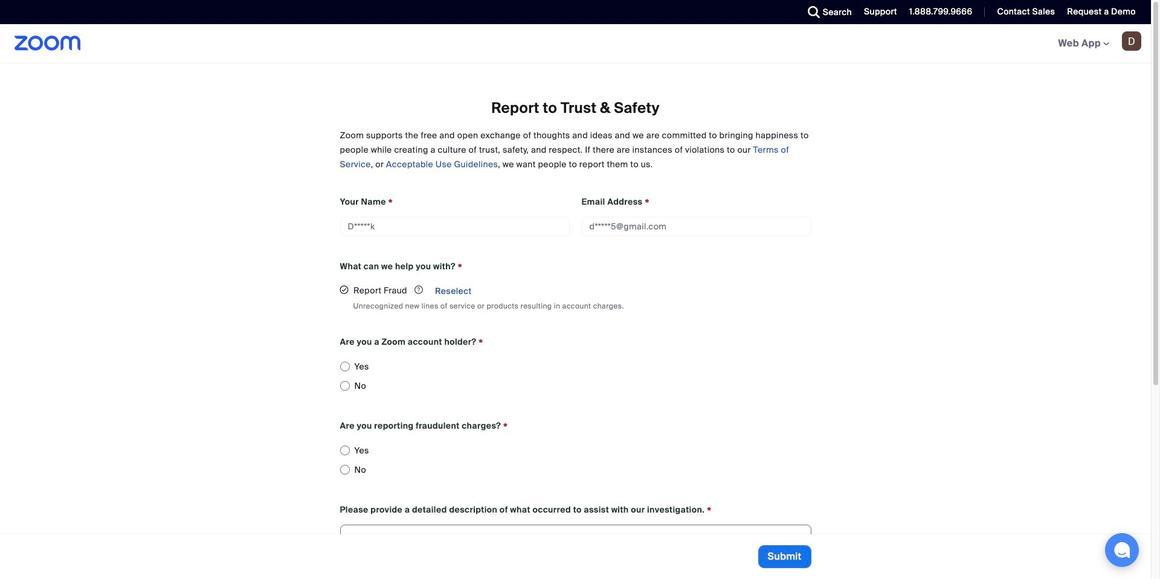 Task type: vqa. For each thing, say whether or not it's contained in the screenshot.
MEETINGS 'navigation'
yes



Task type: locate. For each thing, give the bounding box(es) containing it.
profile picture image
[[1122, 31, 1141, 51]]

application
[[340, 282, 811, 301]]

report to trust & safety heading
[[340, 99, 811, 117]]

option group
[[340, 357, 811, 396], [340, 441, 811, 480]]

None text field
[[340, 525, 811, 558]]

help outline image
[[410, 283, 423, 297]]

0 vertical spatial option group
[[340, 357, 811, 396]]

None text field
[[340, 217, 569, 236], [582, 217, 811, 236], [340, 217, 569, 236], [582, 217, 811, 236]]

banner
[[0, 24, 1151, 63]]

main content
[[0, 63, 1151, 579]]

2 option group from the top
[[340, 441, 811, 480]]

1 vertical spatial option group
[[340, 441, 811, 480]]



Task type: describe. For each thing, give the bounding box(es) containing it.
zoom logo image
[[15, 36, 81, 51]]

selected image
[[340, 283, 349, 297]]

open chat image
[[1114, 542, 1130, 559]]

meetings navigation
[[1049, 24, 1151, 63]]

1 option group from the top
[[340, 357, 811, 396]]



